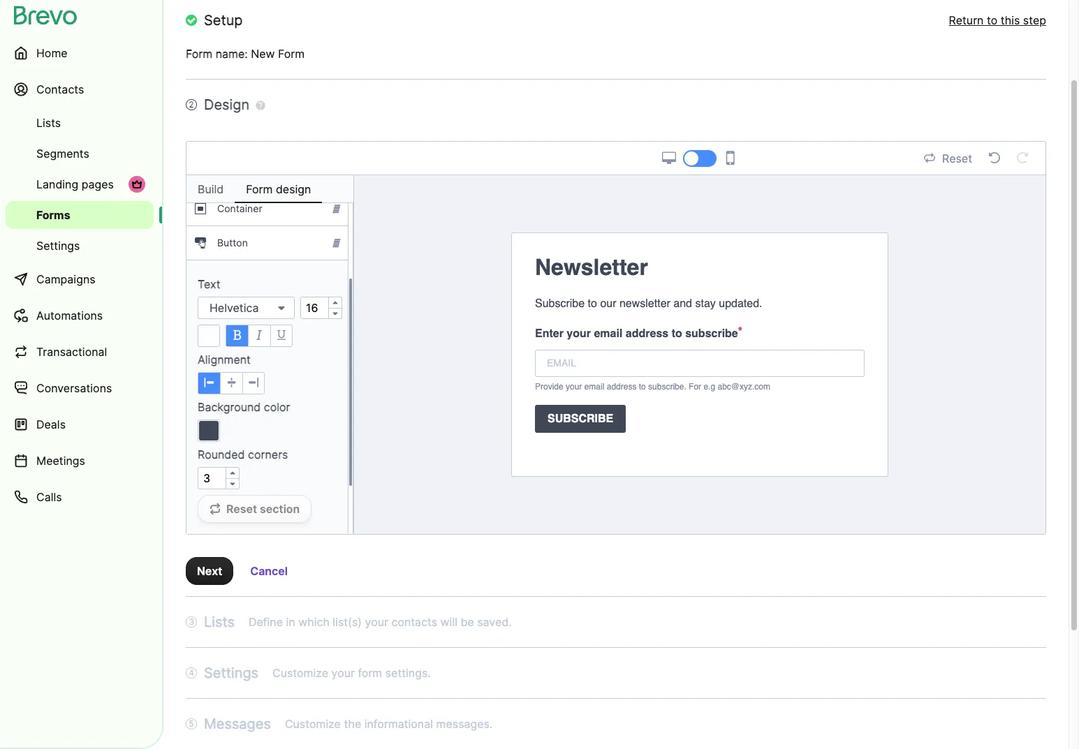 Task type: vqa. For each thing, say whether or not it's contained in the screenshot.


Task type: locate. For each thing, give the bounding box(es) containing it.
deals link
[[6, 408, 154, 442]]

1 horizontal spatial form
[[246, 182, 273, 196]]

settings
[[36, 239, 80, 253], [204, 665, 259, 682]]

1 horizontal spatial settings
[[204, 665, 259, 682]]

automations link
[[6, 299, 154, 333]]

define
[[249, 616, 283, 629]]

rounded corners
[[198, 448, 288, 462]]

reset section
[[226, 502, 300, 516]]

transactional link
[[6, 335, 154, 369]]

0 horizontal spatial settings
[[36, 239, 80, 253]]

reset inside button
[[943, 151, 973, 165]]

settings.
[[385, 667, 431, 680]]

pages
[[82, 177, 114, 191]]

reset inside button
[[226, 502, 257, 516]]

return to this step
[[949, 13, 1047, 27]]

lists right 3
[[204, 614, 235, 631]]

1 vertical spatial reset
[[226, 502, 257, 516]]

new
[[251, 47, 275, 61]]

reset
[[943, 151, 973, 165], [226, 502, 257, 516]]

:
[[245, 47, 248, 61]]

container
[[217, 203, 262, 214]]

lists
[[36, 116, 61, 130], [204, 614, 235, 631]]

1 horizontal spatial lists
[[204, 614, 235, 631]]

1 vertical spatial customize
[[285, 718, 341, 732]]

0 vertical spatial settings
[[36, 239, 80, 253]]

None text field
[[535, 350, 865, 377]]

which
[[298, 616, 330, 629]]

reset button
[[920, 149, 977, 167]]

email
[[594, 328, 623, 340], [585, 382, 605, 392]]

contacts link
[[6, 73, 154, 106]]

saved.
[[477, 616, 512, 629]]

form
[[186, 47, 213, 61], [278, 47, 305, 61], [246, 182, 273, 196]]

landing pages
[[36, 177, 114, 191]]

rounded
[[198, 448, 245, 462]]

0 horizontal spatial lists
[[36, 116, 61, 130]]

1 vertical spatial address
[[607, 382, 637, 392]]

subscribe
[[686, 328, 738, 340]]

section
[[260, 502, 300, 516]]

address
[[626, 328, 669, 340], [607, 382, 637, 392]]

email down our
[[594, 328, 623, 340]]

alignment
[[198, 353, 251, 367]]

in
[[286, 616, 295, 629]]

0 vertical spatial address
[[626, 328, 669, 340]]

subscribe to our newsletter and stay updated.
[[535, 298, 763, 310]]

lists link
[[6, 109, 154, 137]]

form design link
[[235, 175, 322, 203]]

define in which list(s) your contacts will be saved.
[[249, 616, 512, 629]]

settings down forms
[[36, 239, 80, 253]]

form name : new form
[[186, 47, 305, 61]]

1 vertical spatial email
[[585, 382, 605, 392]]

0 vertical spatial customize
[[273, 667, 328, 680]]

settings link
[[6, 232, 154, 260]]

settings right 4
[[204, 665, 259, 682]]

0 horizontal spatial reset
[[226, 502, 257, 516]]

subscribe
[[548, 413, 614, 425]]

to left subscribe.
[[639, 382, 646, 392]]

next
[[197, 565, 222, 578]]

customize left the the
[[285, 718, 341, 732]]

your right provide on the bottom
[[566, 382, 582, 392]]

0 vertical spatial email
[[594, 328, 623, 340]]

abc@xyz.com
[[718, 382, 771, 392]]

container button
[[187, 192, 348, 226]]

to left our
[[588, 298, 597, 310]]

to inside "button"
[[987, 13, 998, 27]]

enter
[[535, 328, 564, 340]]

subscribe.
[[648, 382, 687, 392]]

form right new
[[278, 47, 305, 61]]

customize for messages
[[285, 718, 341, 732]]

background
[[198, 400, 261, 414]]

campaigns
[[36, 272, 95, 286]]

Subscribe to our newsletter and stay updated. text field
[[535, 296, 865, 312]]

reset section button
[[198, 495, 312, 523]]

your right "enter"
[[567, 328, 591, 340]]

2 horizontal spatial form
[[278, 47, 305, 61]]

landing pages link
[[6, 170, 154, 198]]

customize
[[273, 667, 328, 680], [285, 718, 341, 732]]

to left 'this'
[[987, 13, 998, 27]]

calls
[[36, 490, 62, 504]]

e.g
[[704, 382, 716, 392]]

1 vertical spatial settings
[[204, 665, 259, 682]]

your left form
[[332, 667, 355, 680]]

form left name
[[186, 47, 213, 61]]

segments
[[36, 147, 89, 161]]

your
[[567, 328, 591, 340], [566, 382, 582, 392], [365, 616, 388, 629], [332, 667, 355, 680]]

address left subscribe.
[[607, 382, 637, 392]]

None number field
[[300, 297, 342, 319], [198, 467, 240, 490], [300, 297, 342, 319], [198, 467, 240, 490]]

customize down in
[[273, 667, 328, 680]]

segments link
[[6, 140, 154, 168]]

0 vertical spatial lists
[[36, 116, 61, 130]]

0 horizontal spatial form
[[186, 47, 213, 61]]

to down and
[[672, 328, 682, 340]]

landing
[[36, 177, 78, 191]]

form
[[358, 667, 382, 680]]

2
[[189, 99, 194, 110]]

form up container
[[246, 182, 273, 196]]

cancel button
[[239, 558, 299, 585]]

address down subscribe to our newsletter and stay updated.
[[626, 328, 669, 340]]

list(s)
[[333, 616, 362, 629]]

your for provide
[[566, 382, 582, 392]]

lists up segments
[[36, 116, 61, 130]]

messages.
[[436, 718, 493, 732]]

email up 'subscribe'
[[585, 382, 605, 392]]

helvetica
[[210, 301, 259, 315]]

home link
[[6, 36, 154, 70]]

to
[[987, 13, 998, 27], [588, 298, 597, 310], [672, 328, 682, 340], [639, 382, 646, 392]]

0 vertical spatial reset
[[943, 151, 973, 165]]

step
[[1023, 13, 1047, 27]]

newsletter button
[[524, 245, 876, 290]]

3
[[189, 617, 194, 627]]

form for design
[[246, 182, 273, 196]]

informational
[[364, 718, 433, 732]]

1 horizontal spatial reset
[[943, 151, 973, 165]]

your right the list(s) in the left bottom of the page
[[365, 616, 388, 629]]



Task type: describe. For each thing, give the bounding box(es) containing it.
1 vertical spatial lists
[[204, 614, 235, 631]]

design
[[204, 96, 250, 113]]

forms
[[36, 208, 70, 222]]

return image
[[186, 15, 197, 26]]

corners
[[248, 448, 288, 462]]

contacts
[[392, 616, 437, 629]]

transactional
[[36, 345, 107, 359]]

enter your email address to subscribe
[[535, 328, 738, 340]]

form design
[[246, 182, 311, 196]]

Newsletter text field
[[535, 251, 865, 284]]

newsletter
[[535, 254, 648, 280]]

provide your email address to subscribe. for e.g abc@xyz.com
[[535, 382, 771, 392]]

campaigns link
[[6, 263, 154, 296]]

will
[[441, 616, 458, 629]]

subscribe button
[[524, 400, 876, 439]]

this
[[1001, 13, 1020, 27]]

return to this step button
[[949, 12, 1047, 29]]

customize for settings
[[273, 667, 328, 680]]

reset for reset
[[943, 151, 973, 165]]

your for enter
[[567, 328, 591, 340]]

messages
[[204, 716, 271, 733]]

for
[[689, 382, 702, 392]]

be
[[461, 616, 474, 629]]

home
[[36, 46, 68, 60]]

forms link
[[6, 201, 154, 229]]

meetings link
[[6, 444, 154, 478]]

email for enter
[[594, 328, 623, 340]]

return
[[949, 13, 984, 27]]

automations
[[36, 309, 103, 323]]

subscribe to our newsletter and stay updated. button
[[524, 290, 876, 318]]

4
[[189, 668, 194, 678]]

the
[[344, 718, 361, 732]]

text
[[198, 277, 220, 291]]

and
[[674, 298, 692, 310]]

setup
[[204, 12, 243, 29]]

conversations
[[36, 381, 112, 395]]

left___rvooi image
[[131, 179, 143, 190]]

build link
[[187, 175, 235, 203]]

button
[[217, 237, 248, 249]]

email for provide
[[585, 382, 605, 392]]

conversations link
[[6, 372, 154, 405]]

subscribe
[[535, 298, 585, 310]]

address for subscribe
[[626, 328, 669, 340]]

5
[[189, 719, 194, 729]]

deals
[[36, 418, 66, 432]]

background color
[[198, 400, 290, 414]]

newsletter
[[620, 298, 671, 310]]

customize your form settings.
[[273, 667, 431, 680]]

calls link
[[6, 481, 154, 514]]

address for subscribe.
[[607, 382, 637, 392]]

color
[[264, 400, 290, 414]]

your for customize
[[332, 667, 355, 680]]

contacts
[[36, 82, 84, 96]]

reset for reset section
[[226, 502, 257, 516]]

name
[[216, 47, 245, 61]]

stay
[[695, 298, 716, 310]]

design
[[276, 182, 311, 196]]

meetings
[[36, 454, 85, 468]]

build
[[198, 182, 224, 196]]

cancel
[[250, 565, 288, 578]]

our
[[600, 298, 617, 310]]

provide
[[535, 382, 564, 392]]

next button
[[186, 558, 234, 585]]

updated.
[[719, 298, 763, 310]]

button button
[[187, 226, 348, 260]]

form for name
[[186, 47, 213, 61]]

to inside text box
[[588, 298, 597, 310]]

customize the informational messages.
[[285, 718, 493, 732]]



